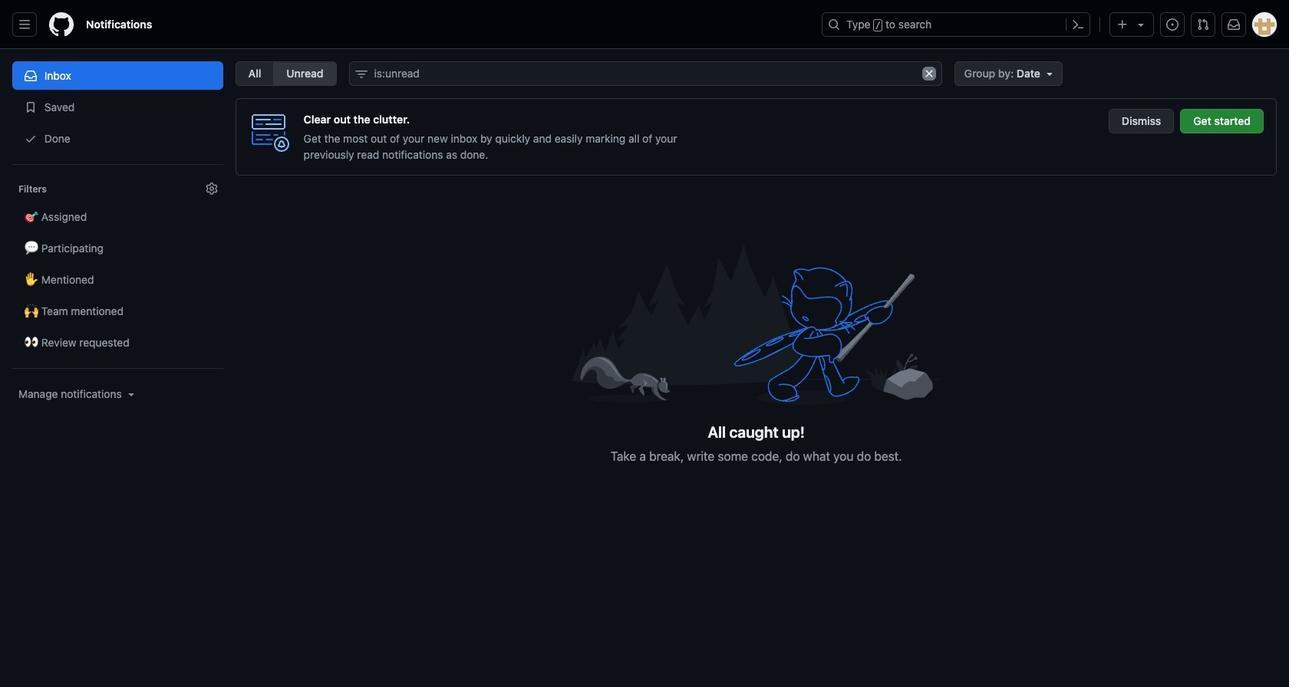 Task type: locate. For each thing, give the bounding box(es) containing it.
1 horizontal spatial triangle down image
[[1135, 18, 1147, 31]]

command palette image
[[1072, 18, 1084, 31]]

triangle down image
[[1135, 18, 1147, 31], [1043, 68, 1056, 80]]

triangle down image
[[125, 388, 137, 400]]

filter image
[[355, 68, 367, 81]]

inbox zero image
[[572, 237, 940, 411]]

clear filters image
[[922, 67, 936, 81]]

Filter notifications text field
[[349, 61, 942, 86]]

None search field
[[349, 61, 942, 86]]

0 horizontal spatial triangle down image
[[1043, 68, 1056, 80]]

1 vertical spatial triangle down image
[[1043, 68, 1056, 80]]

customize filters image
[[205, 183, 218, 195]]

git pull request image
[[1197, 18, 1209, 31]]

check image
[[25, 133, 37, 145]]



Task type: vqa. For each thing, say whether or not it's contained in the screenshot.
star icon for fork icon to the middle
no



Task type: describe. For each thing, give the bounding box(es) containing it.
issue opened image
[[1166, 18, 1179, 31]]

inbox image
[[25, 70, 37, 82]]

notifications element
[[12, 49, 223, 529]]

0 vertical spatial triangle down image
[[1135, 18, 1147, 31]]

homepage image
[[49, 12, 74, 37]]

bookmark image
[[25, 101, 37, 114]]

you have no unread notifications image
[[1228, 18, 1240, 31]]



